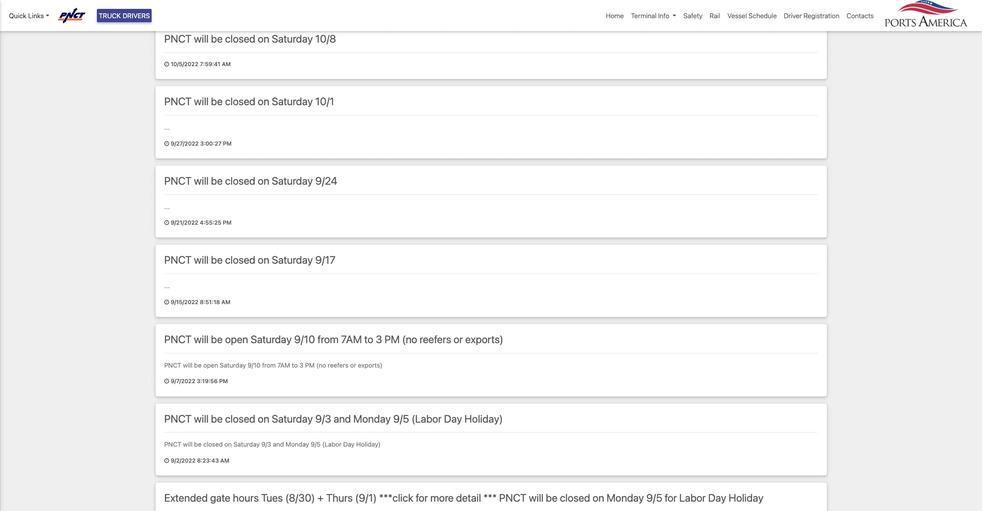 Task type: describe. For each thing, give the bounding box(es) containing it.
1 horizontal spatial 3
[[376, 333, 382, 346]]

rail link
[[706, 7, 724, 24]]

vessel
[[728, 12, 747, 20]]

pnct will be closed on saturday 9/17
[[164, 254, 336, 267]]

2 for from the left
[[665, 492, 677, 505]]

9/21/2022 4:55:25 pm
[[169, 220, 232, 226]]

9/21/2022
[[171, 220, 198, 226]]

4:55:25
[[200, 220, 221, 226]]

1 vertical spatial to
[[292, 362, 298, 369]]

rail
[[710, 12, 720, 20]]

3:00:27
[[200, 140, 221, 147]]

***
[[483, 492, 497, 505]]

0 horizontal spatial and
[[273, 441, 284, 449]]

1 vertical spatial (no
[[316, 362, 326, 369]]

(9/1)
[[355, 492, 377, 505]]

pnct down 9/7/2022
[[164, 413, 192, 425]]

0 horizontal spatial holiday)
[[356, 441, 381, 449]]

0 horizontal spatial reefers
[[328, 362, 348, 369]]

vessel schedule
[[728, 12, 777, 20]]

10/8
[[315, 33, 336, 45]]

truck
[[99, 12, 121, 20]]

hours
[[233, 492, 259, 505]]

extended gate hours tues (8/30) + thurs (9/1) ***click for more detail *** pnct will be closed on monday 9/5 for labor day holiday
[[164, 492, 764, 505]]

safety link
[[680, 7, 706, 24]]

10/5/2022
[[171, 61, 198, 68]]

driver
[[784, 12, 802, 20]]

pnct will be closed on saturday 9/24
[[164, 175, 337, 187]]

9/2/2022 8:23:43 am
[[169, 458, 229, 465]]

1 horizontal spatial monday
[[353, 413, 391, 425]]

0 vertical spatial 7am
[[341, 333, 362, 346]]

(8/30)
[[285, 492, 315, 505]]

0 vertical spatial 9/3
[[315, 413, 331, 425]]

pnct down 9/27/2022
[[164, 175, 192, 187]]

contacts link
[[843, 7, 877, 24]]

clock o image for pnct will be closed on saturday 10/1
[[164, 141, 169, 147]]

safety
[[684, 12, 703, 20]]

pnct up 9/7/2022
[[164, 362, 181, 369]]

pnct up 9/2/2022
[[164, 441, 181, 449]]

labor
[[679, 492, 706, 505]]

9/17
[[315, 254, 336, 267]]

gate
[[210, 492, 230, 505]]

2 vertical spatial day
[[708, 492, 726, 505]]

0 vertical spatial 9/10
[[294, 333, 315, 346]]

clock o image for pnct will be closed on saturday 9/17
[[164, 300, 169, 306]]

1 pnct will be closed on saturday 9/3 and monday 9/5 (labor day holiday) from the top
[[164, 413, 503, 425]]

0 vertical spatial 9/5
[[393, 413, 409, 425]]

drivers
[[123, 12, 150, 20]]

1 horizontal spatial or
[[454, 333, 463, 346]]

0 horizontal spatial exports)
[[358, 362, 382, 369]]

pnct down 9/15/2022
[[164, 333, 192, 346]]

1 vertical spatial 9/10
[[248, 362, 260, 369]]

pnct up 10/5/2022
[[164, 33, 192, 45]]

10/5/2022 7:59:41 am
[[169, 61, 231, 68]]

1 for from the left
[[416, 492, 428, 505]]

terminal
[[631, 12, 657, 20]]

0 horizontal spatial 3
[[299, 362, 303, 369]]

0 vertical spatial exports)
[[465, 333, 503, 346]]

9/15/2022 8:51:18 am
[[169, 299, 230, 306]]

0 horizontal spatial 7am
[[278, 362, 290, 369]]

1 horizontal spatial holiday)
[[465, 413, 503, 425]]

am for pnct will be closed on saturday 9/17
[[221, 299, 230, 306]]

8:23:43
[[197, 458, 219, 465]]

pnct right ***
[[499, 492, 526, 505]]

9/2/2022
[[171, 458, 196, 465]]

9/24
[[315, 175, 337, 187]]

pnct will be closed on saturday 10/8
[[164, 33, 336, 45]]

driver registration
[[784, 12, 840, 20]]

quick links
[[9, 12, 44, 20]]

2 pnct will be open saturday 9/10 from 7am to 3 pm (no reefers or exports) from the top
[[164, 362, 382, 369]]

clock o image for pnct will be closed on saturday 9/24
[[164, 221, 169, 226]]

0 vertical spatial day
[[444, 413, 462, 425]]

9/27/2022 3:00:27 pm
[[169, 140, 232, 147]]

8:51:18
[[200, 299, 220, 306]]

home link
[[602, 7, 628, 24]]

... for pnct will be closed on saturday 10/1
[[164, 124, 170, 131]]

driver registration link
[[780, 7, 843, 24]]

2 horizontal spatial 9/5
[[646, 492, 662, 505]]

9/27/2022
[[171, 140, 199, 147]]



Task type: locate. For each thing, give the bounding box(es) containing it.
7am
[[341, 333, 362, 346], [278, 362, 290, 369]]

0 vertical spatial am
[[222, 61, 231, 68]]

0 horizontal spatial to
[[292, 362, 298, 369]]

9/3
[[315, 413, 331, 425], [261, 441, 271, 449]]

pnct down 9/21/2022
[[164, 254, 192, 267]]

holiday)
[[465, 413, 503, 425], [356, 441, 381, 449]]

registration
[[804, 12, 840, 20]]

1 vertical spatial (labor
[[322, 441, 342, 449]]

0 vertical spatial pnct will be closed on saturday 9/3 and monday 9/5 (labor day holiday)
[[164, 413, 503, 425]]

10/1
[[315, 95, 334, 108]]

3 ... from the top
[[164, 282, 170, 290]]

0 vertical spatial or
[[454, 333, 463, 346]]

pm for from
[[219, 379, 228, 385]]

thurs
[[326, 492, 353, 505]]

1 horizontal spatial for
[[665, 492, 677, 505]]

1 ... from the top
[[164, 124, 170, 131]]

closed
[[225, 33, 255, 45], [225, 95, 255, 108], [225, 175, 255, 187], [225, 254, 255, 267], [225, 413, 255, 425], [203, 441, 223, 449], [560, 492, 590, 505]]

... for pnct will be closed on saturday 9/17
[[164, 282, 170, 290]]

detail
[[456, 492, 481, 505]]

1 vertical spatial 9/3
[[261, 441, 271, 449]]

1 horizontal spatial reefers
[[420, 333, 451, 346]]

pnct
[[164, 33, 192, 45], [164, 95, 192, 108], [164, 175, 192, 187], [164, 254, 192, 267], [164, 333, 192, 346], [164, 362, 181, 369], [164, 413, 192, 425], [164, 441, 181, 449], [499, 492, 526, 505]]

am for pnct will be closed on saturday 9/3 and monday 9/5 (labor day holiday)
[[220, 458, 229, 465]]

0 vertical spatial pnct will be open saturday 9/10 from 7am to 3 pm (no reefers or exports)
[[164, 333, 503, 346]]

day
[[444, 413, 462, 425], [343, 441, 355, 449], [708, 492, 726, 505]]

clock o image left 9/7/2022
[[164, 379, 169, 385]]

0 horizontal spatial 9/10
[[248, 362, 260, 369]]

0 vertical spatial clock o image
[[164, 300, 169, 306]]

1 vertical spatial 7am
[[278, 362, 290, 369]]

2 vertical spatial am
[[220, 458, 229, 465]]

clock o image left 9/21/2022
[[164, 221, 169, 226]]

1 vertical spatial open
[[203, 362, 218, 369]]

2 clock o image from the top
[[164, 141, 169, 147]]

0 horizontal spatial from
[[262, 362, 276, 369]]

3
[[376, 333, 382, 346], [299, 362, 303, 369]]

am right 8:23:43
[[220, 458, 229, 465]]

1 vertical spatial 3
[[299, 362, 303, 369]]

clock o image for pnct will be closed on saturday 9/3 and monday 9/5 (labor day holiday)
[[164, 459, 169, 465]]

1 vertical spatial holiday)
[[356, 441, 381, 449]]

0 horizontal spatial for
[[416, 492, 428, 505]]

2 vertical spatial 9/5
[[646, 492, 662, 505]]

... for pnct will be closed on saturday 9/24
[[164, 203, 170, 211]]

1 horizontal spatial to
[[364, 333, 373, 346]]

0 vertical spatial ...
[[164, 124, 170, 131]]

truck drivers
[[99, 12, 150, 20]]

clock o image left 9/27/2022
[[164, 141, 169, 147]]

0 horizontal spatial (labor
[[322, 441, 342, 449]]

(no
[[402, 333, 417, 346], [316, 362, 326, 369]]

0 vertical spatial (no
[[402, 333, 417, 346]]

clock o image
[[164, 62, 169, 68], [164, 141, 169, 147], [164, 221, 169, 226], [164, 459, 169, 465]]

links
[[28, 12, 44, 20]]

1 vertical spatial am
[[221, 299, 230, 306]]

pm for 9/24
[[223, 220, 232, 226]]

am right 8:51:18
[[221, 299, 230, 306]]

contacts
[[847, 12, 874, 20]]

1 horizontal spatial 9/3
[[315, 413, 331, 425]]

0 vertical spatial to
[[364, 333, 373, 346]]

(labor
[[412, 413, 442, 425], [322, 441, 342, 449]]

for left labor
[[665, 492, 677, 505]]

1 horizontal spatial (no
[[402, 333, 417, 346]]

1 horizontal spatial open
[[225, 333, 248, 346]]

am
[[222, 61, 231, 68], [221, 299, 230, 306], [220, 458, 229, 465]]

0 vertical spatial 3
[[376, 333, 382, 346]]

home
[[606, 12, 624, 20]]

1 vertical spatial monday
[[286, 441, 309, 449]]

saturday
[[272, 33, 313, 45], [272, 95, 313, 108], [272, 175, 313, 187], [272, 254, 313, 267], [251, 333, 292, 346], [220, 362, 246, 369], [272, 413, 313, 425], [234, 441, 260, 449]]

0 horizontal spatial (no
[[316, 362, 326, 369]]

... up 9/27/2022 3:00:27 pm
[[164, 124, 170, 131]]

clock o image
[[164, 300, 169, 306], [164, 379, 169, 385]]

for left more
[[416, 492, 428, 505]]

quick
[[9, 12, 26, 20]]

1 horizontal spatial 9/5
[[393, 413, 409, 425]]

9/7/2022 3:19:56 pm
[[169, 379, 228, 385]]

0 vertical spatial and
[[334, 413, 351, 425]]

1 horizontal spatial (labor
[[412, 413, 442, 425]]

... up 9/21/2022 4:55:25 pm
[[164, 203, 170, 211]]

1 horizontal spatial and
[[334, 413, 351, 425]]

2 vertical spatial ...
[[164, 282, 170, 290]]

1 horizontal spatial 7am
[[341, 333, 362, 346]]

pm
[[223, 140, 232, 147], [223, 220, 232, 226], [385, 333, 400, 346], [305, 362, 315, 369], [219, 379, 228, 385]]

will
[[194, 33, 209, 45], [194, 95, 209, 108], [194, 175, 209, 187], [194, 254, 209, 267], [194, 333, 209, 346], [183, 362, 192, 369], [194, 413, 209, 425], [183, 441, 192, 449], [529, 492, 544, 505]]

to
[[364, 333, 373, 346], [292, 362, 298, 369]]

clock o image left 9/15/2022
[[164, 300, 169, 306]]

info
[[658, 12, 669, 20]]

2 vertical spatial monday
[[607, 492, 644, 505]]

0 horizontal spatial or
[[350, 362, 356, 369]]

1 vertical spatial from
[[262, 362, 276, 369]]

pnct will be open saturday 9/10 from 7am to 3 pm (no reefers or exports)
[[164, 333, 503, 346], [164, 362, 382, 369]]

holiday
[[729, 492, 764, 505]]

tues
[[261, 492, 283, 505]]

am right 7:59:41
[[222, 61, 231, 68]]

0 horizontal spatial 9/5
[[311, 441, 321, 449]]

4 clock o image from the top
[[164, 459, 169, 465]]

+
[[317, 492, 324, 505]]

quick links link
[[9, 11, 49, 21]]

schedule
[[749, 12, 777, 20]]

1 horizontal spatial day
[[444, 413, 462, 425]]

pnct will be closed on saturday 9/3 and monday 9/5 (labor day holiday)
[[164, 413, 503, 425], [164, 441, 381, 449]]

from
[[317, 333, 339, 346], [262, 362, 276, 369]]

clock o image left 10/5/2022
[[164, 62, 169, 68]]

0 vertical spatial monday
[[353, 413, 391, 425]]

0 horizontal spatial 9/3
[[261, 441, 271, 449]]

0 horizontal spatial open
[[203, 362, 218, 369]]

1 horizontal spatial from
[[317, 333, 339, 346]]

***click
[[379, 492, 413, 505]]

pnct will be closed on saturday 10/1
[[164, 95, 334, 108]]

1 vertical spatial 9/5
[[311, 441, 321, 449]]

1 vertical spatial pnct will be closed on saturday 9/3 and monday 9/5 (labor day holiday)
[[164, 441, 381, 449]]

pm for 10/1
[[223, 140, 232, 147]]

2 pnct will be closed on saturday 9/3 and monday 9/5 (labor day holiday) from the top
[[164, 441, 381, 449]]

3 clock o image from the top
[[164, 221, 169, 226]]

more
[[430, 492, 454, 505]]

1 vertical spatial or
[[350, 362, 356, 369]]

1 horizontal spatial exports)
[[465, 333, 503, 346]]

exports)
[[465, 333, 503, 346], [358, 362, 382, 369]]

2 horizontal spatial day
[[708, 492, 726, 505]]

and
[[334, 413, 351, 425], [273, 441, 284, 449]]

7:59:41
[[200, 61, 220, 68]]

1 vertical spatial clock o image
[[164, 379, 169, 385]]

2 clock o image from the top
[[164, 379, 169, 385]]

vessel schedule link
[[724, 7, 780, 24]]

3:19:56
[[197, 379, 218, 385]]

open
[[225, 333, 248, 346], [203, 362, 218, 369]]

9/7/2022
[[171, 379, 195, 385]]

1 vertical spatial exports)
[[358, 362, 382, 369]]

0 vertical spatial (labor
[[412, 413, 442, 425]]

9/10
[[294, 333, 315, 346], [248, 362, 260, 369]]

monday
[[353, 413, 391, 425], [286, 441, 309, 449], [607, 492, 644, 505]]

0 vertical spatial reefers
[[420, 333, 451, 346]]

reefers
[[420, 333, 451, 346], [328, 362, 348, 369]]

for
[[416, 492, 428, 505], [665, 492, 677, 505]]

be
[[211, 33, 223, 45], [211, 95, 223, 108], [211, 175, 223, 187], [211, 254, 223, 267], [211, 333, 223, 346], [194, 362, 202, 369], [211, 413, 223, 425], [194, 441, 202, 449], [546, 492, 558, 505]]

clock o image left 9/2/2022
[[164, 459, 169, 465]]

extended
[[164, 492, 208, 505]]

1 vertical spatial reefers
[[328, 362, 348, 369]]

truck drivers link
[[97, 9, 152, 22]]

1 vertical spatial and
[[273, 441, 284, 449]]

or
[[454, 333, 463, 346], [350, 362, 356, 369]]

1 vertical spatial pnct will be open saturday 9/10 from 7am to 3 pm (no reefers or exports)
[[164, 362, 382, 369]]

terminal info
[[631, 12, 669, 20]]

0 vertical spatial open
[[225, 333, 248, 346]]

9/5
[[393, 413, 409, 425], [311, 441, 321, 449], [646, 492, 662, 505]]

terminal info link
[[628, 7, 680, 24]]

pnct down 10/5/2022
[[164, 95, 192, 108]]

0 vertical spatial from
[[317, 333, 339, 346]]

1 clock o image from the top
[[164, 62, 169, 68]]

...
[[164, 124, 170, 131], [164, 203, 170, 211], [164, 282, 170, 290]]

2 ... from the top
[[164, 203, 170, 211]]

... up 9/15/2022 8:51:18 am
[[164, 282, 170, 290]]

on
[[258, 33, 269, 45], [258, 95, 269, 108], [258, 175, 269, 187], [258, 254, 269, 267], [258, 413, 269, 425], [224, 441, 232, 449], [593, 492, 604, 505]]

0 horizontal spatial day
[[343, 441, 355, 449]]

1 pnct will be open saturday 9/10 from 7am to 3 pm (no reefers or exports) from the top
[[164, 333, 503, 346]]

1 vertical spatial day
[[343, 441, 355, 449]]

1 clock o image from the top
[[164, 300, 169, 306]]

2 horizontal spatial monday
[[607, 492, 644, 505]]

1 vertical spatial ...
[[164, 203, 170, 211]]

1 horizontal spatial 9/10
[[294, 333, 315, 346]]

9/15/2022
[[171, 299, 198, 306]]

0 horizontal spatial monday
[[286, 441, 309, 449]]

0 vertical spatial holiday)
[[465, 413, 503, 425]]

clock o image for pnct will be open saturday 9/10 from 7am to 3 pm (no reefers or exports)
[[164, 379, 169, 385]]



Task type: vqa. For each thing, say whether or not it's contained in the screenshot.
9/28/2023 06:00 for 00:12
no



